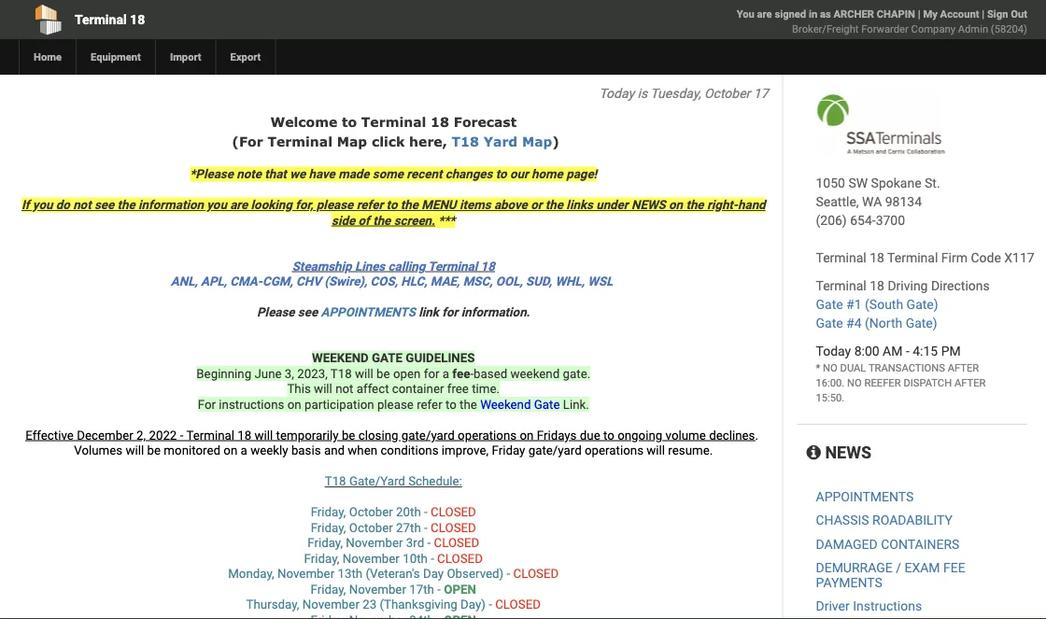 Task type: locate. For each thing, give the bounding box(es) containing it.
10th
[[403, 551, 428, 566]]

t18 down 'and'
[[325, 474, 346, 489]]

2 you from the left
[[207, 198, 227, 212]]

today left is
[[599, 85, 634, 101]]

a inside weekend gate guidelines beginning june 3, 2023, t18 will be open for a fee -based weekend gate. this will not affect container free time.
[[443, 366, 449, 381]]

0 horizontal spatial for
[[424, 366, 439, 381]]

operations down due
[[585, 443, 644, 458]]

gate) down driving
[[907, 297, 938, 312]]

1 you from the left
[[33, 198, 53, 212]]

gate) up 4:15
[[906, 315, 937, 331]]

0 horizontal spatial please
[[317, 198, 353, 212]]

weekend
[[312, 351, 369, 366]]

today for today is tuesday, october 17
[[599, 85, 634, 101]]

0 vertical spatial for
[[442, 305, 458, 320]]

see right "do"
[[94, 198, 114, 212]]

0 vertical spatial not
[[73, 198, 91, 212]]

t18
[[452, 133, 479, 149], [331, 366, 352, 381], [325, 474, 346, 489]]

0 vertical spatial today
[[599, 85, 634, 101]]

1 horizontal spatial operations
[[585, 443, 644, 458]]

0 horizontal spatial refer
[[356, 198, 383, 212]]

for
[[442, 305, 458, 320], [424, 366, 439, 381]]

0 horizontal spatial |
[[918, 8, 921, 20]]

(north
[[865, 315, 902, 331]]

(58204)
[[991, 23, 1027, 35]]

- right am
[[906, 343, 910, 359]]

welcome
[[270, 113, 337, 129]]

spokane
[[871, 175, 922, 191]]

0 horizontal spatial no
[[823, 362, 838, 374]]

today                                                                                                                                                                                                                                                                                                                                                                                                                                                                                                                                                                                                                                                                                                           8:00 am - 4:15 pm * no dual transactions after 16:00.  no reefer dispatch after 15:50.
[[816, 343, 986, 404]]

1 vertical spatial no
[[847, 377, 862, 389]]

cgm,
[[262, 274, 293, 289]]

if
[[21, 198, 29, 212]]

driving
[[888, 278, 928, 293]]

side
[[332, 213, 355, 228]]

1 | from the left
[[918, 8, 921, 20]]

observed)
[[447, 566, 504, 581]]

driver instructions link
[[816, 599, 922, 614]]

1 horizontal spatial map
[[522, 133, 552, 149]]

not up participation
[[335, 382, 353, 396]]

0 vertical spatial refer
[[356, 198, 383, 212]]

1 vertical spatial for
[[424, 366, 439, 381]]

will up weekly at the left bottom
[[255, 428, 273, 443]]

- inside today                                                                                                                                                                                                                                                                                                                                                                                                                                                                                                                                                                                                                                                                                                           8:00 am - 4:15 pm * no dual transactions after 16:00.  no reefer dispatch after 15:50.
[[906, 343, 910, 359]]

18 inside terminal 18 driving directions gate #1 (south gate) gate #4 (north gate)
[[870, 278, 884, 293]]

2 vertical spatial gate
[[534, 397, 560, 412]]

18 up weekly at the left bottom
[[238, 428, 252, 443]]

company
[[911, 23, 955, 35]]

this
[[287, 382, 311, 396]]

- right observed)
[[507, 566, 510, 581]]

looking
[[251, 198, 292, 212]]

on up the friday
[[520, 428, 534, 443]]

0 vertical spatial after
[[948, 362, 979, 374]]

operations
[[458, 428, 517, 443], [585, 443, 644, 458]]

1 vertical spatial a
[[241, 443, 247, 458]]

terminal up driving
[[887, 250, 938, 265]]

t18 down the weekend
[[331, 366, 352, 381]]

1 horizontal spatial for
[[442, 305, 458, 320]]

october down 'gate/yard'
[[349, 505, 393, 520]]

today up *
[[816, 343, 851, 359]]

will up affect
[[355, 366, 373, 381]]

will
[[355, 366, 373, 381], [314, 382, 332, 396], [255, 428, 273, 443], [126, 443, 144, 458], [647, 443, 665, 458]]

terminal up #1
[[816, 278, 867, 293]]

1 horizontal spatial |
[[982, 8, 985, 20]]

open
[[444, 582, 476, 597]]

0 horizontal spatial are
[[230, 198, 248, 212]]

1 horizontal spatial are
[[757, 8, 772, 20]]

terminal inside terminal 18 driving directions gate #1 (south gate) gate #4 (north gate)
[[816, 278, 867, 293]]

terminal inside steamship lines calling terminal 18 anl, apl, cma-cgm, chv (swire), cos, hlc, mae, msc, ool, sud, whl, wsl
[[428, 259, 477, 274]]

-
[[906, 343, 910, 359], [470, 366, 474, 381], [180, 428, 183, 443], [424, 505, 428, 520], [424, 520, 428, 535], [427, 536, 431, 551], [431, 551, 434, 566], [507, 566, 510, 581], [437, 582, 441, 597], [489, 597, 492, 612]]

code
[[971, 250, 1001, 265]]

0 horizontal spatial a
[[241, 443, 247, 458]]

appointments
[[321, 305, 416, 320], [816, 489, 914, 505]]

closed
[[431, 505, 476, 520], [431, 520, 476, 535], [434, 536, 479, 551], [437, 551, 483, 566], [513, 566, 559, 581], [495, 597, 541, 612]]

the
[[117, 198, 135, 212], [400, 198, 418, 212], [545, 198, 563, 212], [686, 198, 704, 212], [373, 213, 391, 228], [460, 397, 477, 412]]

0 vertical spatial are
[[757, 8, 772, 20]]

1 vertical spatial t18
[[331, 366, 352, 381]]

see down chv
[[298, 305, 318, 320]]

terminal up equipment link
[[75, 12, 127, 27]]

18 up msc,
[[481, 259, 495, 274]]

map up made
[[337, 133, 367, 149]]

1 vertical spatial october
[[349, 505, 393, 520]]

1 horizontal spatial please
[[377, 397, 414, 412]]

2 vertical spatial october
[[349, 520, 393, 535]]

t18 down the forecast
[[452, 133, 479, 149]]

please see appointments link for information.
[[257, 305, 530, 320]]

dispatch
[[904, 377, 952, 389]]

18
[[130, 12, 145, 27], [431, 113, 449, 129], [870, 250, 884, 265], [481, 259, 495, 274], [870, 278, 884, 293], [238, 428, 252, 443]]

0 horizontal spatial appointments link
[[321, 305, 416, 320]]

20th
[[396, 505, 421, 520]]

1 horizontal spatial see
[[298, 305, 318, 320]]

- up monitored
[[180, 428, 183, 443]]

some
[[373, 167, 404, 182]]

effective
[[25, 428, 74, 443]]

appointments down the cos,
[[321, 305, 416, 320]]

october left 17
[[704, 85, 750, 101]]

to right "welcome"
[[342, 113, 357, 129]]

18 up here, at the top of the page
[[431, 113, 449, 129]]

1 horizontal spatial a
[[443, 366, 449, 381]]

1 vertical spatial gate
[[816, 315, 843, 331]]

link.
[[563, 397, 589, 412]]

1 vertical spatial not
[[335, 382, 353, 396]]

gate left #4
[[816, 315, 843, 331]]

1 horizontal spatial no
[[847, 377, 862, 389]]

instructions
[[219, 397, 284, 412]]

november left 13th
[[277, 566, 335, 581]]

hlc,
[[401, 274, 427, 289]]

to right due
[[603, 428, 614, 443]]

0 horizontal spatial you
[[33, 198, 53, 212]]

for right link
[[442, 305, 458, 320]]

1 vertical spatial are
[[230, 198, 248, 212]]

you are signed in as archer chapin | my account | sign out broker/freight forwarder company admin (58204)
[[737, 8, 1027, 35]]

no down dual on the bottom right of page
[[847, 377, 862, 389]]

appointments up chassis roadability "link"
[[816, 489, 914, 505]]

ongoing
[[618, 428, 662, 443]]

1 vertical spatial appointments
[[816, 489, 914, 505]]

gate left link.
[[534, 397, 560, 412]]

click
[[372, 133, 405, 149]]

roadability
[[872, 513, 953, 528]]

you right if
[[33, 198, 53, 212]]

see
[[94, 198, 114, 212], [298, 305, 318, 320]]

see inside if you do not see the information you are looking for, please refer to the menu items above or the links under news on the right-hand side of the screen.
[[94, 198, 114, 212]]

our
[[510, 167, 528, 182]]

terminal up click
[[361, 113, 426, 129]]

demurrage / exam fee payments link
[[816, 560, 965, 590]]

2 vertical spatial t18
[[325, 474, 346, 489]]

18 down 3700
[[870, 250, 884, 265]]

1 horizontal spatial be
[[342, 428, 355, 443]]

when
[[348, 443, 377, 458]]

fee
[[452, 366, 470, 381]]

0 horizontal spatial not
[[73, 198, 91, 212]]

items
[[459, 198, 491, 212]]

info circle image
[[807, 444, 821, 460]]

.
[[755, 428, 758, 443]]

the left information
[[117, 198, 135, 212]]

on right 'news' at top
[[669, 198, 683, 212]]

- right day) in the left bottom of the page
[[489, 597, 492, 612]]

1 vertical spatial please
[[377, 397, 414, 412]]

0 vertical spatial appointments
[[321, 305, 416, 320]]

gate)
[[907, 297, 938, 312], [906, 315, 937, 331]]

gate left #1
[[816, 297, 843, 312]]

refer down the container
[[417, 397, 442, 412]]

18 up gate #1 (south gate) link
[[870, 278, 884, 293]]

1050 sw spokane st. seattle, wa 98134 (206) 654-3700
[[816, 175, 940, 228]]

terminal up mae,
[[428, 259, 477, 274]]

18 up equipment
[[130, 12, 145, 27]]

today for today                                                                                                                                                                                                                                                                                                                                                                                                                                                                                                                                                                                                                                                                                                           8:00 am - 4:15 pm * no dual transactions after 16:00.  no reefer dispatch after 15:50.
[[816, 343, 851, 359]]

1 horizontal spatial you
[[207, 198, 227, 212]]

hand
[[738, 198, 766, 212]]

am
[[883, 343, 903, 359]]

- up day
[[431, 551, 434, 566]]

a left fee
[[443, 366, 449, 381]]

1 horizontal spatial appointments
[[816, 489, 914, 505]]

are right you in the top of the page
[[757, 8, 772, 20]]

1 horizontal spatial appointments link
[[816, 489, 914, 505]]

archer
[[834, 8, 874, 20]]

sw
[[848, 175, 868, 191]]

2 | from the left
[[982, 8, 985, 20]]

is
[[638, 85, 647, 101]]

are inside if you do not see the information you are looking for, please refer to the menu items above or the links under news on the right-hand side of the screen.
[[230, 198, 248, 212]]

october left 27th
[[349, 520, 393, 535]]

import link
[[155, 39, 215, 75]]

for instructions on participation please refer to the weekend gate link.
[[198, 397, 589, 412]]

november up '23'
[[349, 582, 406, 597]]

the right or
[[545, 198, 563, 212]]

beginning june
[[196, 366, 282, 381]]

be up when
[[342, 428, 355, 443]]

free
[[447, 382, 469, 396]]

1 vertical spatial refer
[[417, 397, 442, 412]]

appointments chassis roadability damaged containers demurrage / exam fee payments driver instructions
[[816, 489, 965, 614]]

operations up the friday
[[458, 428, 517, 443]]

schedule:
[[408, 474, 462, 489]]

are inside the you are signed in as archer chapin | my account | sign out broker/freight forwarder company admin (58204)
[[757, 8, 772, 20]]

|
[[918, 8, 921, 20], [982, 8, 985, 20]]

| left sign
[[982, 8, 985, 20]]

0 vertical spatial t18
[[452, 133, 479, 149]]

sud,
[[526, 274, 552, 289]]

0 vertical spatial a
[[443, 366, 449, 381]]

to inside welcome to terminal 18 forecast (for terminal map click here, t18 yard map )
[[342, 113, 357, 129]]

not inside weekend gate guidelines beginning june 3, 2023, t18 will be open for a fee -based weekend gate. this will not affect container free time.
[[335, 382, 353, 396]]

1 horizontal spatial today
[[816, 343, 851, 359]]

13th
[[338, 566, 363, 581]]

1 vertical spatial appointments link
[[816, 489, 914, 505]]

gate/yard down fridays
[[528, 443, 582, 458]]

- up time.
[[470, 366, 474, 381]]

1 vertical spatial see
[[298, 305, 318, 320]]

appointments link down the cos,
[[321, 305, 416, 320]]

for down guidelines
[[424, 366, 439, 381]]

1 vertical spatial today
[[816, 343, 851, 359]]

0 vertical spatial see
[[94, 198, 114, 212]]

0 horizontal spatial see
[[94, 198, 114, 212]]

#4
[[846, 315, 862, 331]]

directions
[[931, 278, 990, 293]]

be down gate
[[377, 366, 390, 381]]

today inside today                                                                                                                                                                                                                                                                                                                                                                                                                                                                                                                                                                                                                                                                                                           8:00 am - 4:15 pm * no dual transactions after 16:00.  no reefer dispatch after 15:50.
[[816, 343, 851, 359]]

terminal 18 link
[[19, 0, 423, 39]]

have
[[309, 167, 335, 182]]

you down *please
[[207, 198, 227, 212]]

0 vertical spatial gate)
[[907, 297, 938, 312]]

2 horizontal spatial be
[[377, 366, 390, 381]]

terminal 18 image
[[816, 93, 946, 155]]

t18 inside weekend gate guidelines beginning june 3, 2023, t18 will be open for a fee -based weekend gate. this will not affect container free time.
[[331, 366, 352, 381]]

news
[[631, 198, 666, 212]]

0 vertical spatial gate
[[816, 297, 843, 312]]

)
[[552, 133, 559, 149]]

appointments link up chassis roadability "link"
[[816, 489, 914, 505]]

sign
[[987, 8, 1008, 20]]

refer up of in the top of the page
[[356, 198, 383, 212]]

today
[[599, 85, 634, 101], [816, 343, 851, 359]]

temporarily
[[276, 428, 339, 443]]

november up 13th
[[343, 551, 400, 566]]

gate
[[372, 351, 403, 366]]

please up side
[[317, 198, 353, 212]]

november up the (veteran's
[[346, 536, 403, 551]]

be down 2022
[[147, 443, 161, 458]]

0 horizontal spatial today
[[599, 85, 634, 101]]

| left my
[[918, 8, 921, 20]]

no right *
[[823, 362, 838, 374]]

0 vertical spatial please
[[317, 198, 353, 212]]

please down affect
[[377, 397, 414, 412]]

terminal inside 'effective december 2, 2022 - terminal 18 will temporarily be closing gate/yard operations on fridays due to ongoing volume declines . volumes will be monitored on a weekly basis and when conditions improve, friday gate/yard operations will resume.'
[[186, 428, 234, 443]]

not right "do"
[[73, 198, 91, 212]]

gate
[[816, 297, 843, 312], [816, 315, 843, 331], [534, 397, 560, 412]]

we
[[290, 167, 306, 182]]

a left weekly at the left bottom
[[241, 443, 247, 458]]

october
[[704, 85, 750, 101], [349, 505, 393, 520], [349, 520, 393, 535]]

monday,
[[228, 566, 274, 581]]

18 inside 'effective december 2, 2022 - terminal 18 will temporarily be closing gate/yard operations on fridays due to ongoing volume declines . volumes will be monitored on a weekly basis and when conditions improve, friday gate/yard operations will resume.'
[[238, 428, 252, 443]]

are down the note
[[230, 198, 248, 212]]

menu
[[421, 198, 456, 212]]

terminal
[[75, 12, 127, 27], [361, 113, 426, 129], [268, 133, 332, 149], [816, 250, 867, 265], [887, 250, 938, 265], [428, 259, 477, 274], [816, 278, 867, 293], [186, 428, 234, 443]]

to inside if you do not see the information you are looking for, please refer to the menu items above or the links under news on the right-hand side of the screen.
[[386, 198, 397, 212]]

gate/yard up conditions
[[401, 428, 455, 443]]

calling
[[388, 259, 425, 274]]

terminal up monitored
[[186, 428, 234, 443]]

t18 inside welcome to terminal 18 forecast (for terminal map click here, t18 yard map )
[[452, 133, 479, 149]]

and
[[324, 443, 345, 458]]

0 horizontal spatial map
[[337, 133, 367, 149]]

1 horizontal spatial not
[[335, 382, 353, 396]]

wsl
[[588, 274, 613, 289]]

654-
[[850, 212, 876, 228]]

dual
[[840, 362, 866, 374]]

- right 27th
[[424, 520, 428, 535]]

- right 20th
[[424, 505, 428, 520]]

home
[[532, 167, 563, 182]]

18 inside welcome to terminal 18 forecast (for terminal map click here, t18 yard map )
[[431, 113, 449, 129]]

map up "home"
[[522, 133, 552, 149]]

to up screen.
[[386, 198, 397, 212]]



Task type: describe. For each thing, give the bounding box(es) containing it.
closing
[[358, 428, 398, 443]]

my account link
[[923, 8, 979, 20]]

of
[[358, 213, 370, 228]]

changes
[[445, 167, 493, 182]]

1 horizontal spatial gate/yard
[[528, 443, 582, 458]]

to inside 'effective december 2, 2022 - terminal 18 will temporarily be closing gate/yard operations on fridays due to ongoing volume declines . volumes will be monitored on a weekly basis and when conditions improve, friday gate/yard operations will resume.'
[[603, 428, 614, 443]]

conditions
[[381, 443, 439, 458]]

forecast
[[454, 113, 517, 129]]

2 map from the left
[[522, 133, 552, 149]]

(for
[[232, 133, 263, 149]]

weekend
[[480, 397, 531, 412]]

please
[[257, 305, 295, 320]]

#1
[[846, 297, 862, 312]]

please inside if you do not see the information you are looking for, please refer to the menu items above or the links under news on the right-hand side of the screen.
[[317, 198, 353, 212]]

will down ongoing at the bottom
[[647, 443, 665, 458]]

due
[[580, 428, 600, 443]]

on right monitored
[[224, 443, 238, 458]]

transactions
[[869, 362, 945, 374]]

- inside weekend gate guidelines beginning june 3, 2023, t18 will be open for a fee -based weekend gate. this will not affect container free time.
[[470, 366, 474, 381]]

whl,
[[555, 274, 585, 289]]

terminal down (206)
[[816, 250, 867, 265]]

guidelines
[[406, 351, 475, 366]]

0 horizontal spatial gate/yard
[[401, 428, 455, 443]]

out
[[1011, 8, 1027, 20]]

cos,
[[370, 274, 398, 289]]

as
[[820, 8, 831, 20]]

anl,
[[171, 274, 198, 289]]

on inside if you do not see the information you are looking for, please refer to the menu items above or the links under news on the right-hand side of the screen.
[[669, 198, 683, 212]]

gate/yard
[[349, 474, 405, 489]]

information
[[138, 198, 204, 212]]

t18 yard map link
[[452, 133, 552, 149]]

27th
[[396, 520, 421, 535]]

steamship lines calling terminal 18 anl, apl, cma-cgm, chv (swire), cos, hlc, mae, msc, ool, sud, whl, wsl
[[171, 259, 613, 289]]

for
[[198, 397, 216, 412]]

above
[[494, 198, 528, 212]]

0 vertical spatial no
[[823, 362, 838, 374]]

import
[[170, 51, 201, 63]]

not inside if you do not see the information you are looking for, please refer to the menu items above or the links under news on the right-hand side of the screen.
[[73, 198, 91, 212]]

- right 3rd
[[427, 536, 431, 551]]

today is tuesday, october 17
[[599, 85, 768, 101]]

be inside weekend gate guidelines beginning june 3, 2023, t18 will be open for a fee -based weekend gate. this will not affect container free time.
[[377, 366, 390, 381]]

to down "free"
[[445, 397, 457, 412]]

will down "2,"
[[126, 443, 144, 458]]

driver
[[816, 599, 850, 614]]

t18 gate/yard schedule:
[[325, 474, 462, 489]]

appointments inside appointments chassis roadability damaged containers demurrage / exam fee payments driver instructions
[[816, 489, 914, 505]]

improve,
[[442, 443, 489, 458]]

98134
[[885, 194, 922, 209]]

pm
[[941, 343, 961, 359]]

thursday,
[[246, 597, 299, 612]]

damaged containers link
[[816, 537, 960, 552]]

18 inside 'link'
[[130, 12, 145, 27]]

container
[[392, 382, 444, 396]]

0 horizontal spatial operations
[[458, 428, 517, 443]]

account
[[940, 8, 979, 20]]

***
[[435, 213, 455, 228]]

for inside weekend gate guidelines beginning june 3, 2023, t18 will be open for a fee -based weekend gate. this will not affect container free time.
[[424, 366, 439, 381]]

day
[[423, 566, 444, 581]]

reefer
[[864, 377, 901, 389]]

the left right-
[[686, 198, 704, 212]]

23
[[363, 597, 377, 612]]

1 map from the left
[[337, 133, 367, 149]]

2023,
[[297, 366, 328, 381]]

1 vertical spatial gate)
[[906, 315, 937, 331]]

1 vertical spatial after
[[955, 377, 986, 389]]

signed
[[775, 8, 806, 20]]

steamship
[[292, 259, 352, 274]]

0 vertical spatial october
[[704, 85, 750, 101]]

(veteran's
[[366, 566, 420, 581]]

the up screen.
[[400, 198, 418, 212]]

17th
[[409, 582, 434, 597]]

december
[[77, 428, 133, 443]]

open
[[393, 366, 421, 381]]

terminal inside 'link'
[[75, 12, 127, 27]]

0 vertical spatial appointments link
[[321, 305, 416, 320]]

you
[[737, 8, 755, 20]]

links
[[566, 198, 593, 212]]

1 horizontal spatial refer
[[417, 397, 442, 412]]

do
[[56, 198, 70, 212]]

the down "free"
[[460, 397, 477, 412]]

yard
[[484, 133, 518, 149]]

made
[[338, 167, 369, 182]]

broker/freight
[[792, 23, 859, 35]]

participation
[[304, 397, 374, 412]]

3700
[[876, 212, 905, 228]]

exam
[[905, 560, 940, 576]]

the right of in the top of the page
[[373, 213, 391, 228]]

16:00.
[[816, 377, 845, 389]]

screen.
[[394, 213, 435, 228]]

volume
[[666, 428, 706, 443]]

2022
[[149, 428, 177, 443]]

(swire),
[[324, 274, 367, 289]]

friday
[[492, 443, 525, 458]]

on down this
[[287, 397, 301, 412]]

(206)
[[816, 212, 847, 228]]

refer inside if you do not see the information you are looking for, please refer to the menu items above or the links under news on the right-hand side of the screen.
[[356, 198, 383, 212]]

- down day
[[437, 582, 441, 597]]

2,
[[136, 428, 146, 443]]

a inside 'effective december 2, 2022 - terminal 18 will temporarily be closing gate/yard operations on fridays due to ongoing volume declines . volumes will be monitored on a weekly basis and when conditions improve, friday gate/yard operations will resume.'
[[241, 443, 247, 458]]

demurrage
[[816, 560, 893, 576]]

will down 2023,
[[314, 382, 332, 396]]

0 horizontal spatial be
[[147, 443, 161, 458]]

my
[[923, 8, 938, 20]]

- inside 'effective december 2, 2022 - terminal 18 will temporarily be closing gate/yard operations on fridays due to ongoing volume declines . volumes will be monitored on a weekly basis and when conditions improve, friday gate/yard operations will resume.'
[[180, 428, 183, 443]]

page!
[[566, 167, 597, 182]]

export
[[230, 51, 261, 63]]

weekly
[[250, 443, 288, 458]]

export link
[[215, 39, 275, 75]]

weekend gate link
[[480, 397, 560, 412]]

4:15
[[913, 343, 938, 359]]

resume.
[[668, 443, 713, 458]]

terminal down "welcome"
[[268, 133, 332, 149]]

*please
[[190, 167, 233, 182]]

fee
[[943, 560, 965, 576]]

chv
[[296, 274, 321, 289]]

affect
[[357, 382, 389, 396]]

admin
[[958, 23, 988, 35]]

effective december 2, 2022 - terminal 18 will temporarily be closing gate/yard operations on fridays due to ongoing volume declines . volumes will be monitored on a weekly basis and when conditions improve, friday gate/yard operations will resume.
[[25, 428, 762, 458]]

0 horizontal spatial appointments
[[321, 305, 416, 320]]

18 inside steamship lines calling terminal 18 anl, apl, cma-cgm, chv (swire), cos, hlc, mae, msc, ool, sud, whl, wsl
[[481, 259, 495, 274]]

msc,
[[463, 274, 493, 289]]

to left our
[[496, 167, 507, 182]]

november down 13th
[[302, 597, 360, 612]]

gate #1 (south gate) link
[[816, 297, 938, 312]]

ool,
[[496, 274, 523, 289]]

sign out link
[[987, 8, 1027, 20]]



Task type: vqa. For each thing, say whether or not it's contained in the screenshot.
screen.
yes



